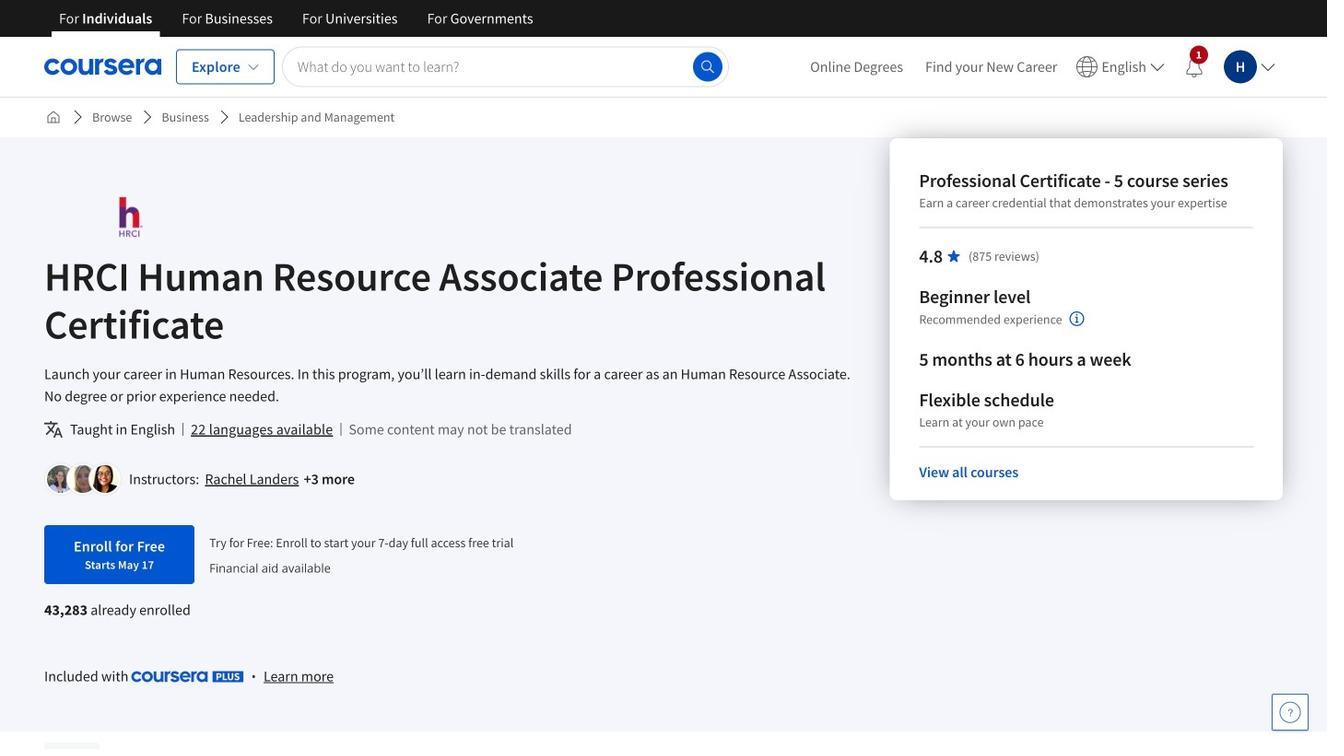 Task type: vqa. For each thing, say whether or not it's contained in the screenshot.
Rachel Landers image
yes



Task type: describe. For each thing, give the bounding box(es) containing it.
help center image
[[1280, 702, 1302, 724]]

What do you want to learn? text field
[[282, 47, 729, 87]]

rachel landers image
[[47, 466, 75, 493]]

coursera image
[[44, 52, 161, 82]]

michelle alvarado image
[[69, 466, 97, 493]]



Task type: locate. For each thing, give the bounding box(es) containing it.
home image
[[46, 110, 61, 124]]

coursera plus image
[[132, 672, 244, 683]]

information about difficulty level pre-requisites. image
[[1070, 312, 1085, 326]]

rhea bautista image
[[91, 466, 119, 493]]

banner navigation
[[44, 0, 548, 37]]

None search field
[[282, 47, 729, 87]]

menu
[[800, 37, 1284, 97]]

hrci image
[[44, 196, 217, 238]]



